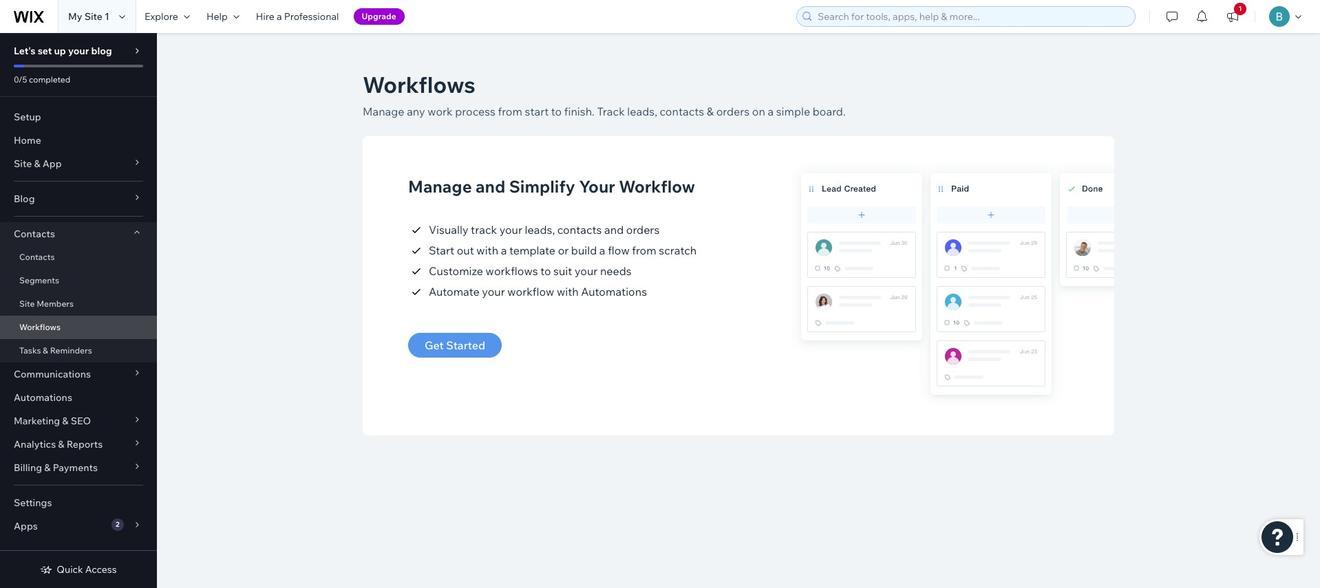 Task type: vqa. For each thing, say whether or not it's contained in the screenshot.
'this'
no



Task type: describe. For each thing, give the bounding box(es) containing it.
workflows
[[486, 264, 538, 278]]

quick access
[[57, 564, 117, 576]]

your down workflows
[[482, 285, 505, 299]]

customize workflows to suit your needs
[[429, 264, 632, 278]]

analytics & reports button
[[0, 433, 157, 456]]

marketing
[[14, 415, 60, 427]]

on
[[752, 105, 765, 118]]

0 vertical spatial and
[[476, 176, 505, 197]]

professional
[[284, 10, 339, 23]]

segments link
[[0, 269, 157, 293]]

from inside the "workflows manage any work process from start to finish. track leads, contacts & orders on a simple board."
[[498, 105, 522, 118]]

a inside hire a professional link
[[277, 10, 282, 23]]

1 vertical spatial manage
[[408, 176, 472, 197]]

site & app
[[14, 158, 62, 170]]

1 vertical spatial orders
[[626, 223, 660, 237]]

0/5
[[14, 74, 27, 85]]

manage inside the "workflows manage any work process from start to finish. track leads, contacts & orders on a simple board."
[[363, 105, 404, 118]]

hire
[[256, 10, 274, 23]]

a up workflows
[[501, 244, 507, 257]]

visually
[[429, 223, 468, 237]]

contacts link
[[0, 246, 157, 269]]

help button
[[198, 0, 248, 33]]

setup
[[14, 111, 41, 123]]

workflows for workflows manage any work process from start to finish. track leads, contacts & orders on a simple board.
[[363, 71, 475, 98]]

process
[[455, 105, 495, 118]]

customize
[[429, 264, 483, 278]]

1 inside button
[[1239, 4, 1242, 13]]

site members link
[[0, 293, 157, 316]]

billing
[[14, 462, 42, 474]]

1 vertical spatial with
[[557, 285, 579, 299]]

help
[[206, 10, 228, 23]]

a inside the "workflows manage any work process from start to finish. track leads, contacts & orders on a simple board."
[[768, 105, 774, 118]]

simplify
[[509, 176, 575, 197]]

track
[[597, 105, 625, 118]]

2
[[116, 520, 119, 529]]

get started button
[[408, 333, 502, 358]]

communications button
[[0, 363, 157, 386]]

& inside the "workflows manage any work process from start to finish. track leads, contacts & orders on a simple board."
[[707, 105, 714, 118]]

1 button
[[1218, 0, 1248, 33]]

communications
[[14, 368, 91, 381]]

to inside the "workflows manage any work process from start to finish. track leads, contacts & orders on a simple board."
[[551, 105, 562, 118]]

upgrade button
[[353, 8, 405, 25]]

blog button
[[0, 187, 157, 211]]

visually track your leads, contacts and orders
[[429, 223, 660, 237]]

blog
[[91, 45, 112, 57]]

contacts button
[[0, 222, 157, 246]]

analytics & reports
[[14, 438, 103, 451]]

tasks
[[19, 346, 41, 356]]

automations link
[[0, 386, 157, 410]]

automate
[[429, 285, 480, 299]]

let's
[[14, 45, 36, 57]]

billing & payments button
[[0, 456, 157, 480]]

contacts for contacts link
[[19, 252, 55, 262]]

start
[[525, 105, 549, 118]]

set
[[38, 45, 52, 57]]

automate your workflow with automations
[[429, 285, 647, 299]]

access
[[85, 564, 117, 576]]

simple
[[776, 105, 810, 118]]

suit
[[553, 264, 572, 278]]

tasks & reminders
[[19, 346, 92, 356]]

out
[[457, 244, 474, 257]]

start
[[429, 244, 454, 257]]

0 horizontal spatial 1
[[105, 10, 109, 23]]

your down build
[[575, 264, 598, 278]]

workflow
[[619, 176, 695, 197]]

settings
[[14, 497, 52, 509]]

seo
[[71, 415, 91, 427]]

get
[[425, 339, 444, 352]]

scratch
[[659, 244, 697, 257]]

get started
[[425, 339, 485, 352]]

segments
[[19, 275, 59, 286]]

board.
[[813, 105, 846, 118]]

blog
[[14, 193, 35, 205]]

marketing & seo
[[14, 415, 91, 427]]

site for site & app
[[14, 158, 32, 170]]

your
[[579, 176, 615, 197]]

billing & payments
[[14, 462, 98, 474]]

explore
[[144, 10, 178, 23]]

start out with a template or build a flow from scratch
[[429, 244, 697, 257]]

needs
[[600, 264, 632, 278]]

apps
[[14, 520, 38, 533]]

manage and simplify your workflow
[[408, 176, 695, 197]]

quick access button
[[40, 564, 117, 576]]

template
[[509, 244, 555, 257]]



Task type: locate. For each thing, give the bounding box(es) containing it.
to right start in the top of the page
[[551, 105, 562, 118]]

& right billing on the bottom
[[44, 462, 51, 474]]

leads, inside the "workflows manage any work process from start to finish. track leads, contacts & orders on a simple board."
[[627, 105, 657, 118]]

0 vertical spatial orders
[[716, 105, 750, 118]]

manage left any
[[363, 105, 404, 118]]

home link
[[0, 129, 157, 152]]

workflows for workflows
[[19, 322, 61, 332]]

1 horizontal spatial automations
[[581, 285, 647, 299]]

0 vertical spatial site
[[84, 10, 102, 23]]

payments
[[53, 462, 98, 474]]

and
[[476, 176, 505, 197], [604, 223, 624, 237]]

workflows down "site members" at left bottom
[[19, 322, 61, 332]]

hire a professional link
[[248, 0, 347, 33]]

track
[[471, 223, 497, 237]]

hire a professional
[[256, 10, 339, 23]]

flow
[[608, 244, 630, 257]]

1 horizontal spatial manage
[[408, 176, 472, 197]]

contacts
[[660, 105, 704, 118], [557, 223, 602, 237]]

0 vertical spatial workflows
[[363, 71, 475, 98]]

& left reports at bottom left
[[58, 438, 64, 451]]

started
[[446, 339, 485, 352]]

site & app button
[[0, 152, 157, 176]]

site inside popup button
[[14, 158, 32, 170]]

my site 1
[[68, 10, 109, 23]]

site members
[[19, 299, 74, 309]]

1 horizontal spatial 1
[[1239, 4, 1242, 13]]

1 horizontal spatial workflows
[[363, 71, 475, 98]]

my
[[68, 10, 82, 23]]

1 horizontal spatial contacts
[[660, 105, 704, 118]]

leads, up template on the top of page
[[525, 223, 555, 237]]

your
[[68, 45, 89, 57], [499, 223, 522, 237], [575, 264, 598, 278], [482, 285, 505, 299]]

& inside analytics & reports popup button
[[58, 438, 64, 451]]

manage
[[363, 105, 404, 118], [408, 176, 472, 197]]

1 vertical spatial contacts
[[557, 223, 602, 237]]

1 horizontal spatial and
[[604, 223, 624, 237]]

reports
[[67, 438, 103, 451]]

1 vertical spatial workflows
[[19, 322, 61, 332]]

0 vertical spatial contacts
[[14, 228, 55, 240]]

1 vertical spatial automations
[[14, 392, 72, 404]]

work
[[428, 105, 453, 118]]

& for seo
[[62, 415, 69, 427]]

0 vertical spatial contacts
[[660, 105, 704, 118]]

your inside sidebar element
[[68, 45, 89, 57]]

a right on
[[768, 105, 774, 118]]

leads, right track
[[627, 105, 657, 118]]

build
[[571, 244, 597, 257]]

workflows link
[[0, 316, 157, 339]]

0 vertical spatial automations
[[581, 285, 647, 299]]

leads,
[[627, 105, 657, 118], [525, 223, 555, 237]]

contacts down blog
[[14, 228, 55, 240]]

completed
[[29, 74, 70, 85]]

with
[[477, 244, 498, 257], [557, 285, 579, 299]]

reminders
[[50, 346, 92, 356]]

0 horizontal spatial from
[[498, 105, 522, 118]]

a right hire
[[277, 10, 282, 23]]

workflows inside the "workflows manage any work process from start to finish. track leads, contacts & orders on a simple board."
[[363, 71, 475, 98]]

and up flow
[[604, 223, 624, 237]]

quick
[[57, 564, 83, 576]]

workflows
[[363, 71, 475, 98], [19, 322, 61, 332]]

workflows inside workflows link
[[19, 322, 61, 332]]

0 horizontal spatial leads,
[[525, 223, 555, 237]]

or
[[558, 244, 569, 257]]

app
[[43, 158, 62, 170]]

site down "segments"
[[19, 299, 35, 309]]

site for site members
[[19, 299, 35, 309]]

site right my
[[84, 10, 102, 23]]

contacts up "segments"
[[19, 252, 55, 262]]

& inside marketing & seo "popup button"
[[62, 415, 69, 427]]

workflow
[[507, 285, 554, 299]]

0 horizontal spatial orders
[[626, 223, 660, 237]]

Search for tools, apps, help & more... field
[[814, 7, 1131, 26]]

your right track
[[499, 223, 522, 237]]

& for app
[[34, 158, 40, 170]]

0 horizontal spatial contacts
[[557, 223, 602, 237]]

from
[[498, 105, 522, 118], [632, 244, 656, 257]]

& inside billing & payments popup button
[[44, 462, 51, 474]]

&
[[707, 105, 714, 118], [34, 158, 40, 170], [43, 346, 48, 356], [62, 415, 69, 427], [58, 438, 64, 451], [44, 462, 51, 474]]

tasks & reminders link
[[0, 339, 157, 363]]

home
[[14, 134, 41, 147]]

orders inside the "workflows manage any work process from start to finish. track leads, contacts & orders on a simple board."
[[716, 105, 750, 118]]

1 vertical spatial contacts
[[19, 252, 55, 262]]

your right up
[[68, 45, 89, 57]]

to
[[551, 105, 562, 118], [540, 264, 551, 278]]

1 horizontal spatial with
[[557, 285, 579, 299]]

& for reports
[[58, 438, 64, 451]]

sidebar element
[[0, 33, 157, 588]]

& for payments
[[44, 462, 51, 474]]

analytics
[[14, 438, 56, 451]]

& inside site & app popup button
[[34, 158, 40, 170]]

finish.
[[564, 105, 595, 118]]

2 vertical spatial site
[[19, 299, 35, 309]]

workflows up any
[[363, 71, 475, 98]]

marketing & seo button
[[0, 410, 157, 433]]

with down suit on the left top of the page
[[557, 285, 579, 299]]

1
[[1239, 4, 1242, 13], [105, 10, 109, 23]]

0 horizontal spatial automations
[[14, 392, 72, 404]]

contacts inside "dropdown button"
[[14, 228, 55, 240]]

site down home
[[14, 158, 32, 170]]

& left seo
[[62, 415, 69, 427]]

& right tasks
[[43, 346, 48, 356]]

orders left on
[[716, 105, 750, 118]]

to left suit on the left top of the page
[[540, 264, 551, 278]]

workflows manage any work process from start to finish. track leads, contacts & orders on a simple board.
[[363, 71, 846, 118]]

automations up marketing
[[14, 392, 72, 404]]

automations
[[581, 285, 647, 299], [14, 392, 72, 404]]

0 vertical spatial from
[[498, 105, 522, 118]]

up
[[54, 45, 66, 57]]

1 vertical spatial leads,
[[525, 223, 555, 237]]

& left app
[[34, 158, 40, 170]]

0 horizontal spatial with
[[477, 244, 498, 257]]

1 horizontal spatial leads,
[[627, 105, 657, 118]]

let's set up your blog
[[14, 45, 112, 57]]

1 vertical spatial and
[[604, 223, 624, 237]]

from left start in the top of the page
[[498, 105, 522, 118]]

0 vertical spatial manage
[[363, 105, 404, 118]]

1 horizontal spatial from
[[632, 244, 656, 257]]

orders up flow
[[626, 223, 660, 237]]

1 vertical spatial from
[[632, 244, 656, 257]]

contacts for contacts "dropdown button"
[[14, 228, 55, 240]]

0 horizontal spatial and
[[476, 176, 505, 197]]

& for reminders
[[43, 346, 48, 356]]

contacts inside the "workflows manage any work process from start to finish. track leads, contacts & orders on a simple board."
[[660, 105, 704, 118]]

orders
[[716, 105, 750, 118], [626, 223, 660, 237]]

0 horizontal spatial workflows
[[19, 322, 61, 332]]

1 vertical spatial site
[[14, 158, 32, 170]]

0 horizontal spatial manage
[[363, 105, 404, 118]]

0/5 completed
[[14, 74, 70, 85]]

setup link
[[0, 105, 157, 129]]

a left flow
[[599, 244, 605, 257]]

1 vertical spatial to
[[540, 264, 551, 278]]

any
[[407, 105, 425, 118]]

members
[[37, 299, 74, 309]]

1 horizontal spatial orders
[[716, 105, 750, 118]]

automations down needs
[[581, 285, 647, 299]]

0 vertical spatial with
[[477, 244, 498, 257]]

with down track
[[477, 244, 498, 257]]

and up track
[[476, 176, 505, 197]]

& inside tasks & reminders link
[[43, 346, 48, 356]]

settings link
[[0, 491, 157, 515]]

& left on
[[707, 105, 714, 118]]

0 vertical spatial to
[[551, 105, 562, 118]]

manage up 'visually'
[[408, 176, 472, 197]]

automations inside automations link
[[14, 392, 72, 404]]

contacts
[[14, 228, 55, 240], [19, 252, 55, 262]]

from right flow
[[632, 244, 656, 257]]

upgrade
[[362, 11, 396, 21]]

0 vertical spatial leads,
[[627, 105, 657, 118]]



